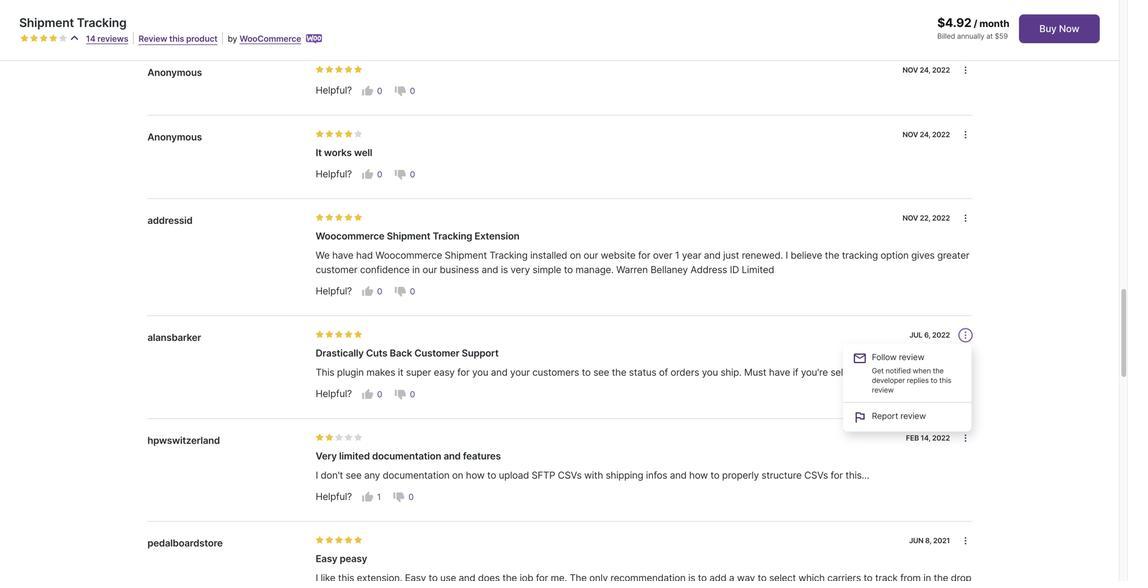 Task type: locate. For each thing, give the bounding box(es) containing it.
see
[[594, 367, 610, 379], [346, 470, 362, 482]]

showing 1–10 of 14 reviews
[[148, 31, 269, 42]]

anonymous for rate product 1 star icon associated with anonymous
[[148, 67, 202, 79]]

2 vertical spatial nov
[[903, 214, 919, 223]]

nov
[[903, 66, 919, 75], [903, 130, 919, 139], [903, 214, 919, 223]]

features
[[463, 451, 501, 462]]

rate product 1 star image up very
[[316, 434, 324, 442]]

14 reviews link
[[86, 34, 128, 44]]

helpful?
[[316, 85, 352, 96], [316, 168, 352, 180], [316, 286, 352, 297], [316, 389, 352, 400], [316, 491, 352, 503]]

6,
[[925, 331, 931, 340]]

and left features
[[444, 451, 461, 462]]

0 vertical spatial open options menu image
[[961, 130, 971, 140]]

2 vertical spatial open options menu image
[[961, 537, 971, 546]]

2 vertical spatial for
[[831, 470, 843, 482]]

0 horizontal spatial 1
[[377, 493, 381, 503]]

14 reviews
[[86, 34, 128, 44]]

review inside button
[[901, 412, 927, 422]]

rate product 3 stars image
[[40, 34, 48, 43], [335, 66, 343, 74], [335, 214, 343, 222], [335, 434, 343, 442]]

woocommerce up 'had'
[[316, 231, 385, 242]]

1 vertical spatial of
[[659, 367, 668, 379]]

structure
[[762, 470, 802, 482]]

have up 'customer'
[[332, 250, 354, 261]]

ship. right when
[[943, 367, 964, 379]]

developed by woocommerce image
[[306, 34, 322, 44]]

1 vertical spatial rate product 4 stars image
[[345, 434, 353, 442]]

product
[[186, 34, 218, 44]]

you down support
[[472, 367, 489, 379]]

review this product button
[[139, 33, 218, 45]]

ship. left the must
[[721, 367, 742, 379]]

1 open options menu image from the top
[[961, 130, 971, 140]]

2 rate product 1 star image from the top
[[316, 434, 324, 442]]

well
[[354, 147, 372, 159]]

rate product 5 stars image for rate product 1 star icon underneath shipment tracking
[[59, 34, 67, 43]]

vote up image down well
[[362, 169, 374, 181]]

2 horizontal spatial tracking
[[490, 250, 528, 261]]

14 right 'product'
[[222, 31, 232, 42]]

1 vertical spatial woocommerce
[[376, 250, 442, 261]]

status
[[629, 367, 657, 379]]

open options menu image for shipment
[[961, 214, 971, 223]]

had
[[356, 250, 373, 261]]

3 vote up image from the top
[[362, 492, 374, 504]]

rate product 5 stars image
[[354, 214, 363, 222], [354, 331, 363, 339], [354, 434, 363, 442]]

showing
[[148, 31, 186, 42]]

and
[[704, 250, 721, 261], [482, 264, 499, 276], [491, 367, 508, 379], [444, 451, 461, 462], [670, 470, 687, 482]]

rate product 5 stars image up limited
[[354, 434, 363, 442]]

2 vertical spatial rate product 4 stars image
[[345, 537, 353, 545]]

2 2022 from the top
[[933, 130, 951, 139]]

rate product 1 star image up drastically
[[316, 331, 324, 339]]

rate product 5 stars image
[[59, 34, 67, 43], [354, 66, 363, 74], [354, 130, 363, 138], [354, 537, 363, 545]]

0 vertical spatial for
[[639, 250, 651, 261]]

2 open options menu image from the top
[[961, 434, 971, 444]]

i left believe
[[786, 250, 789, 261]]

1 horizontal spatial the
[[825, 250, 840, 261]]

helpful? down 'customer'
[[316, 286, 352, 297]]

vote up image
[[362, 169, 374, 181], [362, 286, 374, 298], [362, 492, 374, 504]]

rate product 5 stars image right rate product 2 stars image
[[354, 214, 363, 222]]

4 2022 from the top
[[933, 331, 951, 340]]

rate product 1 star image
[[316, 130, 324, 138], [316, 434, 324, 442], [316, 537, 324, 545]]

0 vertical spatial rate product 3 stars image
[[335, 130, 343, 138]]

this right replies
[[940, 377, 952, 385]]

1 horizontal spatial you
[[702, 367, 718, 379]]

1 vertical spatial this
[[940, 377, 952, 385]]

0 vertical spatial see
[[594, 367, 610, 379]]

rate product 1 star image for anonymous
[[316, 130, 324, 138]]

on down features
[[452, 470, 464, 482]]

1 anonymous from the top
[[148, 67, 202, 79]]

rate product 4 stars image
[[49, 34, 58, 43], [345, 66, 353, 74], [345, 130, 353, 138], [345, 331, 353, 339]]

rate product 4 stars image for easy
[[345, 537, 353, 545]]

0 vertical spatial nov 24, 2022
[[903, 66, 951, 75]]

0 horizontal spatial reviews
[[97, 34, 128, 44]]

notified
[[886, 367, 911, 376]]

vote down image
[[394, 85, 407, 97], [394, 169, 407, 181], [394, 286, 407, 298], [394, 389, 407, 401], [393, 492, 405, 504]]

0 vertical spatial documentation
[[372, 451, 442, 462]]

rate product 4 stars image up peasy
[[345, 537, 353, 545]]

2 vertical spatial review
[[901, 412, 927, 422]]

1 vertical spatial review
[[872, 386, 894, 395]]

helpful? down don't
[[316, 491, 352, 503]]

alansbarker
[[148, 332, 201, 344]]

1 horizontal spatial this
[[940, 377, 952, 385]]

1 horizontal spatial tracking
[[433, 231, 473, 242]]

the right when
[[933, 367, 944, 376]]

1 horizontal spatial shipment
[[387, 231, 431, 242]]

of right 1–10
[[210, 31, 219, 42]]

rate product 3 stars image for addressid
[[335, 214, 343, 222]]

reviews
[[235, 31, 269, 42], [97, 34, 128, 44]]

1 inside we have had woocommerce shipment tracking installed on our website for over 1 year and just renewed. i believe the tracking option gives greater customer confidence in our business and is very simple to manage.  warren bellaney address id limited
[[675, 250, 680, 261]]

0 horizontal spatial our
[[423, 264, 437, 276]]

3 rate product 3 stars image from the top
[[335, 537, 343, 545]]

open options menu image
[[961, 130, 971, 140], [961, 434, 971, 444]]

review
[[139, 34, 167, 44]]

vote up image for shipment
[[362, 286, 374, 298]]

report review
[[872, 412, 927, 422]]

how down features
[[466, 470, 485, 482]]

to
[[564, 264, 573, 276], [582, 367, 591, 379], [931, 377, 938, 385], [488, 470, 497, 482], [711, 470, 720, 482]]

helpful? down works on the left
[[316, 168, 352, 180]]

see left status
[[594, 367, 610, 379]]

vote up image for limited
[[362, 492, 374, 504]]

upload
[[499, 470, 529, 482]]

1 rate product 5 stars image from the top
[[354, 214, 363, 222]]

extension
[[475, 231, 520, 242]]

rate product 4 stars image for woocommerce
[[345, 214, 353, 222]]

orders
[[671, 367, 700, 379]]

0 vertical spatial this
[[169, 34, 184, 44]]

1 horizontal spatial have
[[769, 367, 791, 379]]

woocommerce link
[[240, 34, 301, 44]]

review up that
[[899, 353, 925, 363]]

1 horizontal spatial for
[[639, 250, 651, 261]]

1 vertical spatial tracking
[[433, 231, 473, 242]]

vote up image down confidence
[[362, 286, 374, 298]]

feb 14, 2022
[[907, 434, 951, 443]]

0 vertical spatial vote up image
[[362, 169, 374, 181]]

2 vertical spatial rate product 3 stars image
[[335, 537, 343, 545]]

rate product 4 stars image right rate product 2 stars image
[[345, 214, 353, 222]]

1 open options menu image from the top
[[961, 66, 971, 75]]

for left over
[[639, 250, 651, 261]]

tracking up is
[[490, 250, 528, 261]]

nov for woocommerce shipment tracking extension
[[903, 214, 919, 223]]

2022
[[933, 66, 951, 75], [933, 130, 951, 139], [933, 214, 951, 223], [933, 331, 951, 340], [933, 434, 951, 443]]

1 you from the left
[[472, 367, 489, 379]]

rate product 3 stars image up drastically
[[335, 331, 343, 339]]

ship.
[[721, 367, 742, 379], [943, 367, 964, 379]]

0 vertical spatial tracking
[[77, 15, 127, 30]]

csvs left with on the bottom of the page
[[558, 470, 582, 482]]

0 vertical spatial 24,
[[920, 66, 931, 75]]

0 horizontal spatial of
[[210, 31, 219, 42]]

open options menu image right '2021'
[[961, 537, 971, 546]]

1 vertical spatial vote up image
[[362, 389, 374, 401]]

2 rate product 3 stars image from the top
[[335, 331, 343, 339]]

csvs right structure
[[805, 470, 829, 482]]

tracking inside we have had woocommerce shipment tracking installed on our website for over 1 year and just renewed. i believe the tracking option gives greater customer confidence in our business and is very simple to manage.  warren bellaney address id limited
[[490, 250, 528, 261]]

rate product 5 stars image for shipment
[[354, 214, 363, 222]]

2022 for we have had woocommerce shipment tracking installed on our website for over 1 year and just renewed. i believe the tracking option gives greater customer confidence in our business and is very simple to manage.  warren bellaney address id limited
[[933, 214, 951, 223]]

2 open options menu image from the top
[[961, 214, 971, 223]]

1 vertical spatial anonymous
[[148, 131, 202, 143]]

2 csvs from the left
[[805, 470, 829, 482]]

0 vertical spatial 1
[[675, 250, 680, 261]]

vote down image for cuts
[[394, 389, 407, 401]]

0 vertical spatial have
[[332, 250, 354, 261]]

8,
[[926, 537, 932, 546]]

with
[[585, 470, 604, 482]]

makes
[[367, 367, 396, 379]]

review for follow
[[899, 353, 925, 363]]

drastically
[[316, 348, 364, 360]]

0 vertical spatial rate product 5 stars image
[[354, 214, 363, 222]]

14,
[[921, 434, 931, 443]]

1 vertical spatial rate product 1 star image
[[316, 434, 324, 442]]

1 rate product 4 stars image from the top
[[345, 214, 353, 222]]

0 vertical spatial review
[[899, 353, 925, 363]]

review down developer
[[872, 386, 894, 395]]

rate product 2 stars image
[[30, 34, 38, 43], [325, 66, 334, 74], [325, 130, 334, 138], [325, 331, 334, 339], [325, 434, 334, 442], [325, 537, 334, 545]]

1 horizontal spatial our
[[584, 250, 599, 261]]

1 horizontal spatial how
[[690, 470, 708, 482]]

hpwswitzerland
[[148, 435, 220, 447]]

/
[[974, 18, 978, 29]]

1 vertical spatial vote up image
[[362, 286, 374, 298]]

1 horizontal spatial on
[[570, 250, 581, 261]]

rate product 3 stars image up easy peasy at the left of page
[[335, 537, 343, 545]]

2 horizontal spatial the
[[933, 367, 944, 376]]

rate product 1 star image
[[20, 34, 29, 43], [316, 66, 324, 74], [316, 214, 324, 222], [316, 331, 324, 339]]

the right believe
[[825, 250, 840, 261]]

1 vertical spatial have
[[769, 367, 791, 379]]

rate product 2 stars image for easy peasy
[[325, 537, 334, 545]]

rate product 4 stars image
[[345, 214, 353, 222], [345, 434, 353, 442], [345, 537, 353, 545]]

0 horizontal spatial ship.
[[721, 367, 742, 379]]

our right "in"
[[423, 264, 437, 276]]

the inside follow review get notified when the developer replies to this review
[[933, 367, 944, 376]]

to right 'customers' in the bottom of the page
[[582, 367, 591, 379]]

vote down image for limited
[[393, 492, 405, 504]]

just
[[724, 250, 740, 261]]

renewed.
[[742, 250, 784, 261]]

1 horizontal spatial 1
[[675, 250, 680, 261]]

2 you from the left
[[702, 367, 718, 379]]

2 rate product 5 stars image from the top
[[354, 331, 363, 339]]

have
[[332, 250, 354, 261], [769, 367, 791, 379]]

open options menu image up greater
[[961, 214, 971, 223]]

1 vertical spatial open options menu image
[[961, 214, 971, 223]]

our up manage.
[[584, 250, 599, 261]]

our
[[584, 250, 599, 261], [423, 264, 437, 276]]

rate product 3 stars image for anonymous
[[335, 66, 343, 74]]

to left properly
[[711, 470, 720, 482]]

1 vertical spatial on
[[452, 470, 464, 482]]

open options menu image down annually
[[961, 66, 971, 75]]

on up manage.
[[570, 250, 581, 261]]

rate product 4 stars image up limited
[[345, 434, 353, 442]]

1 horizontal spatial ship.
[[943, 367, 964, 379]]

over
[[653, 250, 673, 261]]

1 24, from the top
[[920, 66, 931, 75]]

0 vertical spatial open options menu image
[[961, 66, 971, 75]]

helpful? down this
[[316, 389, 352, 400]]

1 rate product 3 stars image from the top
[[335, 130, 343, 138]]

properly
[[723, 470, 759, 482]]

2 horizontal spatial you
[[924, 367, 941, 379]]

2 24, from the top
[[920, 130, 931, 139]]

1 vertical spatial 1
[[377, 493, 381, 503]]

see left the "any"
[[346, 470, 362, 482]]

2 vertical spatial rate product 1 star image
[[316, 537, 324, 545]]

we
[[316, 250, 330, 261]]

of
[[210, 31, 219, 42], [659, 367, 668, 379]]

rate product 1 star image down shipment tracking
[[20, 34, 29, 43]]

open options menu image for hpwswitzerland
[[961, 434, 971, 444]]

rate product 4 stars image for very
[[345, 434, 353, 442]]

1 down the "any"
[[377, 493, 381, 503]]

nov for helpful?
[[903, 66, 919, 75]]

open options menu image
[[961, 66, 971, 75], [961, 214, 971, 223], [961, 537, 971, 546]]

3 rate product 4 stars image from the top
[[345, 537, 353, 545]]

helpful? for addressid
[[316, 286, 352, 297]]

the
[[825, 250, 840, 261], [612, 367, 627, 379], [933, 367, 944, 376]]

installed
[[531, 250, 568, 261]]

3 rate product 5 stars image from the top
[[354, 434, 363, 442]]

1 vertical spatial nov 24, 2022
[[903, 130, 951, 139]]

i left don't
[[316, 470, 318, 482]]

2 nov 24, 2022 from the top
[[903, 130, 951, 139]]

1 vertical spatial rate product 5 stars image
[[354, 331, 363, 339]]

anonymous for anonymous's rate product 1 star image
[[148, 131, 202, 143]]

0 vertical spatial on
[[570, 250, 581, 261]]

0 vertical spatial rate product 1 star image
[[316, 130, 324, 138]]

review up the feb
[[901, 412, 927, 422]]

woocommerce
[[316, 231, 385, 242], [376, 250, 442, 261]]

helpful? for alansbarker
[[316, 389, 352, 400]]

0 vertical spatial rate product 4 stars image
[[345, 214, 353, 222]]

the left status
[[612, 367, 627, 379]]

0
[[377, 86, 382, 96], [410, 86, 415, 96], [377, 170, 382, 180], [410, 170, 415, 180], [377, 287, 382, 297], [410, 287, 415, 297], [377, 390, 382, 400], [410, 390, 415, 400], [409, 493, 414, 503]]

0 vertical spatial anonymous
[[148, 67, 202, 79]]

0 horizontal spatial 14
[[86, 34, 95, 44]]

annually
[[958, 32, 985, 41]]

0 horizontal spatial i
[[316, 470, 318, 482]]

1 vertical spatial nov
[[903, 130, 919, 139]]

report review button
[[844, 403, 936, 432]]

1 vertical spatial rate product 3 stars image
[[335, 331, 343, 339]]

0 horizontal spatial for
[[458, 367, 470, 379]]

tracking up 14 reviews link
[[77, 15, 127, 30]]

vote up image down the "any"
[[362, 492, 374, 504]]

of right status
[[659, 367, 668, 379]]

rate product 5 stars image for limited
[[354, 434, 363, 442]]

you right orders
[[702, 367, 718, 379]]

1 nov from the top
[[903, 66, 919, 75]]

1 vertical spatial see
[[346, 470, 362, 482]]

for left this...
[[831, 470, 843, 482]]

rate product 1 star image down the "developed by woocommerce" image
[[316, 66, 324, 74]]

0 vertical spatial shipment
[[19, 15, 74, 30]]

0 vertical spatial nov
[[903, 66, 919, 75]]

2 vote up image from the top
[[362, 286, 374, 298]]

2 vertical spatial shipment
[[445, 250, 487, 261]]

2 helpful? from the top
[[316, 168, 352, 180]]

woocommerce up "in"
[[376, 250, 442, 261]]

24,
[[920, 66, 931, 75], [920, 130, 931, 139]]

tracking up business
[[433, 231, 473, 242]]

have left if
[[769, 367, 791, 379]]

this left 1–10
[[169, 34, 184, 44]]

3 2022 from the top
[[933, 214, 951, 223]]

1 vertical spatial i
[[316, 470, 318, 482]]

2 vertical spatial rate product 5 stars image
[[354, 434, 363, 442]]

rate product 1 star image up it
[[316, 130, 324, 138]]

we have had woocommerce shipment tracking installed on our website for over 1 year and just renewed. i believe the tracking option gives greater customer confidence in our business and is very simple to manage.  warren bellaney address id limited
[[316, 250, 970, 276]]

on inside we have had woocommerce shipment tracking installed on our website for over 1 year and just renewed. i believe the tracking option gives greater customer confidence in our business and is very simple to manage.  warren bellaney address id limited
[[570, 250, 581, 261]]

0 horizontal spatial you
[[472, 367, 489, 379]]

rate product 2 stars image for drastically cuts back customer support
[[325, 331, 334, 339]]

0 vertical spatial i
[[786, 250, 789, 261]]

1 vote up image from the top
[[362, 85, 374, 97]]

0 horizontal spatial see
[[346, 470, 362, 482]]

1 horizontal spatial i
[[786, 250, 789, 261]]

3 nov from the top
[[903, 214, 919, 223]]

to down when
[[931, 377, 938, 385]]

for right easy at the left bottom of the page
[[458, 367, 470, 379]]

0 vertical spatial vote up image
[[362, 85, 374, 97]]

3 open options menu image from the top
[[961, 537, 971, 546]]

you
[[472, 367, 489, 379], [702, 367, 718, 379], [924, 367, 941, 379]]

2 rate product 4 stars image from the top
[[345, 434, 353, 442]]

2 vertical spatial vote up image
[[362, 492, 374, 504]]

how left properly
[[690, 470, 708, 482]]

rate product 3 stars image up works on the left
[[335, 130, 343, 138]]

rate product 3 stars image for hpwswitzerland
[[335, 434, 343, 442]]

addressid
[[148, 215, 193, 227]]

documentation up the "any"
[[372, 451, 442, 462]]

$4.92
[[938, 15, 972, 30]]

rate product 5 stars image for rate product 1 star icon associated with anonymous
[[354, 66, 363, 74]]

1 vertical spatial 24,
[[920, 130, 931, 139]]

it
[[398, 367, 404, 379]]

to right simple
[[564, 264, 573, 276]]

0 horizontal spatial tracking
[[77, 15, 127, 30]]

helpful? down the "developed by woocommerce" image
[[316, 85, 352, 96]]

5 2022 from the top
[[933, 434, 951, 443]]

rate product 5 stars image for cuts
[[354, 331, 363, 339]]

rate product 5 stars image up drastically
[[354, 331, 363, 339]]

5 helpful? from the top
[[316, 491, 352, 503]]

very
[[511, 264, 530, 276]]

1 left the 'year'
[[675, 250, 680, 261]]

you right that
[[924, 367, 941, 379]]

rate product 1 star image up easy
[[316, 537, 324, 545]]

open options menu image for anonymous
[[961, 130, 971, 140]]

14 down shipment tracking
[[86, 34, 95, 44]]

1 nov 24, 2022 from the top
[[903, 66, 951, 75]]

report
[[872, 412, 899, 422]]

1 rate product 1 star image from the top
[[316, 130, 324, 138]]

vote up image
[[362, 85, 374, 97], [362, 389, 374, 401]]

developer
[[872, 377, 905, 385]]

limited
[[742, 264, 775, 276]]

2 vertical spatial tracking
[[490, 250, 528, 261]]

rate product 1 star image left rate product 2 stars image
[[316, 214, 324, 222]]

24, for first open options menu icon
[[920, 66, 931, 75]]

to down features
[[488, 470, 497, 482]]

documentation down very limited documentation and features
[[383, 470, 450, 482]]

1 horizontal spatial csvs
[[805, 470, 829, 482]]

website
[[601, 250, 636, 261]]

by
[[228, 34, 237, 44]]

0 horizontal spatial this
[[169, 34, 184, 44]]

2 nov from the top
[[903, 130, 919, 139]]

it
[[316, 147, 322, 159]]

rate product 1 star image for addressid
[[316, 214, 324, 222]]

2021
[[934, 537, 951, 546]]

1 how from the left
[[466, 470, 485, 482]]

0 horizontal spatial have
[[332, 250, 354, 261]]

3 rate product 1 star image from the top
[[316, 537, 324, 545]]

3 helpful? from the top
[[316, 286, 352, 297]]

open options menu image for peasy
[[961, 537, 971, 546]]

id
[[730, 264, 740, 276]]

2 anonymous from the top
[[148, 131, 202, 143]]

rate product 1 star image for alansbarker
[[316, 331, 324, 339]]

4 helpful? from the top
[[316, 389, 352, 400]]

on
[[570, 250, 581, 261], [452, 470, 464, 482]]

rate product 1 star image for pedalboardstore
[[316, 537, 324, 545]]

2 horizontal spatial shipment
[[445, 250, 487, 261]]

rate product 3 stars image
[[335, 130, 343, 138], [335, 331, 343, 339], [335, 537, 343, 545]]

3 you from the left
[[924, 367, 941, 379]]



Task type: describe. For each thing, give the bounding box(es) containing it.
get
[[872, 367, 884, 376]]

warren
[[617, 264, 648, 276]]

business
[[440, 264, 479, 276]]

this inside button
[[169, 34, 184, 44]]

super
[[406, 367, 431, 379]]

at
[[987, 32, 993, 41]]

cuts
[[366, 348, 388, 360]]

rate product 1 star image for anonymous
[[316, 66, 324, 74]]

0 horizontal spatial the
[[612, 367, 627, 379]]

infos
[[646, 470, 668, 482]]

replies
[[907, 377, 929, 385]]

1 ship. from the left
[[721, 367, 742, 379]]

address
[[691, 264, 728, 276]]

1 horizontal spatial see
[[594, 367, 610, 379]]

review this product
[[139, 34, 218, 44]]

woocommerce inside we have had woocommerce shipment tracking installed on our website for over 1 year and just renewed. i believe the tracking option gives greater customer confidence in our business and is very simple to manage.  warren bellaney address id limited
[[376, 250, 442, 261]]

limited
[[339, 451, 370, 462]]

follow
[[872, 353, 897, 363]]

1 vertical spatial shipment
[[387, 231, 431, 242]]

in
[[412, 264, 420, 276]]

rate product 3 stars image for alansbarker
[[335, 331, 343, 339]]

rate product 5 stars image for anonymous's rate product 1 star image
[[354, 130, 363, 138]]

sftp
[[532, 470, 556, 482]]

vote down image for shipment
[[394, 286, 407, 298]]

rate product 5 stars image for pedalboardstore rate product 1 star image
[[354, 537, 363, 545]]

1–10
[[188, 31, 208, 42]]

2 vote up image from the top
[[362, 389, 374, 401]]

0 horizontal spatial on
[[452, 470, 464, 482]]

helpful? for hpwswitzerland
[[316, 491, 352, 503]]

very
[[316, 451, 337, 462]]

rate product 4 stars image for rate product 1 star icon associated with anonymous
[[345, 66, 353, 74]]

2 how from the left
[[690, 470, 708, 482]]

24, for open options menu image for anonymous
[[920, 130, 931, 139]]

jul 6, 2022
[[910, 331, 951, 340]]

buy now link
[[1020, 14, 1101, 43]]

follow review get notified when the developer replies to this review
[[872, 353, 952, 395]]

rate product 2 stars image
[[325, 214, 334, 222]]

to inside follow review get notified when the developer replies to this review
[[931, 377, 938, 385]]

bellaney
[[651, 264, 688, 276]]

shipment inside we have had woocommerce shipment tracking installed on our website for over 1 year and just renewed. i believe the tracking option gives greater customer confidence in our business and is very simple to manage.  warren bellaney address id limited
[[445, 250, 487, 261]]

i don't see any documentation on how to upload sftp csvs with shipping infos and how to properly structure csvs for this...
[[316, 470, 870, 482]]

drastically cuts back customer support
[[316, 348, 499, 360]]

option
[[881, 250, 909, 261]]

jul
[[910, 331, 923, 340]]

and left is
[[482, 264, 499, 276]]

i inside we have had woocommerce shipment tracking installed on our website for over 1 year and just renewed. i believe the tracking option gives greater customer confidence in our business and is very simple to manage.  warren bellaney address id limited
[[786, 250, 789, 261]]

rate product 2 stars image for helpful?
[[325, 66, 334, 74]]

simple
[[533, 264, 562, 276]]

have inside we have had woocommerce shipment tracking installed on our website for over 1 year and just renewed. i believe the tracking option gives greater customer confidence in our business and is very simple to manage.  warren bellaney address id limited
[[332, 250, 354, 261]]

nov 22, 2022
[[903, 214, 951, 223]]

rate product 4 stars image for rate product 1 star icon underneath shipment tracking
[[49, 34, 58, 43]]

easy
[[434, 367, 455, 379]]

1 vertical spatial for
[[458, 367, 470, 379]]

back
[[390, 348, 412, 360]]

customer
[[415, 348, 460, 360]]

and up address
[[704, 250, 721, 261]]

any
[[364, 470, 380, 482]]

greater
[[938, 250, 970, 261]]

customer
[[316, 264, 358, 276]]

this plugin makes it super easy for you and your customers to see the status of orders you ship. must have if you're selling products that you ship.
[[316, 367, 964, 379]]

must
[[745, 367, 767, 379]]

woocommerce
[[240, 34, 301, 44]]

review for report
[[901, 412, 927, 422]]

1 2022 from the top
[[933, 66, 951, 75]]

easy peasy
[[316, 554, 367, 565]]

to inside we have had woocommerce shipment tracking installed on our website for over 1 year and just renewed. i believe the tracking option gives greater customer confidence in our business and is very simple to manage.  warren bellaney address id limited
[[564, 264, 573, 276]]

1 horizontal spatial 14
[[222, 31, 232, 42]]

1 helpful? from the top
[[316, 85, 352, 96]]

manage.
[[576, 264, 614, 276]]

rate product 3 stars image for pedalboardstore
[[335, 537, 343, 545]]

22,
[[920, 214, 931, 223]]

$4.92 / month billed annually at $59
[[938, 15, 1010, 41]]

by woocommerce
[[228, 34, 301, 44]]

year
[[682, 250, 702, 261]]

and left your
[[491, 367, 508, 379]]

feb
[[907, 434, 920, 443]]

this
[[316, 367, 335, 379]]

your
[[511, 367, 530, 379]]

2 ship. from the left
[[943, 367, 964, 379]]

billed
[[938, 32, 956, 41]]

now
[[1060, 23, 1080, 35]]

gives
[[912, 250, 935, 261]]

0 horizontal spatial shipment
[[19, 15, 74, 30]]

rate product 4 stars image for rate product 1 star icon for alansbarker
[[345, 331, 353, 339]]

1 csvs from the left
[[558, 470, 582, 482]]

month
[[980, 18, 1010, 29]]

for inside we have had woocommerce shipment tracking installed on our website for over 1 year and just renewed. i believe the tracking option gives greater customer confidence in our business and is very simple to manage.  warren bellaney address id limited
[[639, 250, 651, 261]]

tracking
[[842, 250, 879, 261]]

and right infos
[[670, 470, 687, 482]]

1 vote up image from the top
[[362, 169, 374, 181]]

jun 8, 2021
[[910, 537, 951, 546]]

if
[[793, 367, 799, 379]]

this...
[[846, 470, 870, 482]]

1 vertical spatial our
[[423, 264, 437, 276]]

2022 for this plugin makes it super easy for you and your customers to see the status of orders you ship. must have if you're selling products that you ship.
[[933, 331, 951, 340]]

easy
[[316, 554, 338, 565]]

shipping
[[606, 470, 644, 482]]

1 horizontal spatial reviews
[[235, 31, 269, 42]]

rate product 3 stars image for anonymous
[[335, 130, 343, 138]]

helpful? for anonymous
[[316, 168, 352, 180]]

0 vertical spatial our
[[584, 250, 599, 261]]

products
[[862, 367, 901, 379]]

buy now
[[1040, 23, 1080, 35]]

0 vertical spatial of
[[210, 31, 219, 42]]

this inside follow review get notified when the developer replies to this review
[[940, 377, 952, 385]]

2022 for i don't see any documentation on how to upload sftp csvs with shipping infos and how to properly structure csvs for this...
[[933, 434, 951, 443]]

2 horizontal spatial for
[[831, 470, 843, 482]]

that
[[904, 367, 922, 379]]

pedalboardstore
[[148, 538, 223, 550]]

0 vertical spatial woocommerce
[[316, 231, 385, 242]]

close options menu image
[[961, 331, 971, 341]]

support
[[462, 348, 499, 360]]

the inside we have had woocommerce shipment tracking installed on our website for over 1 year and just renewed. i believe the tracking option gives greater customer confidence in our business and is very simple to manage.  warren bellaney address id limited
[[825, 250, 840, 261]]

is
[[501, 264, 508, 276]]

selling
[[831, 367, 859, 379]]

plugin
[[337, 367, 364, 379]]

1 vertical spatial documentation
[[383, 470, 450, 482]]

rate product 1 star image for hpwswitzerland
[[316, 434, 324, 442]]

it works well
[[316, 147, 372, 159]]

rate product 2 stars image for very limited documentation and features
[[325, 434, 334, 442]]

very limited documentation and features
[[316, 451, 501, 462]]

1 horizontal spatial of
[[659, 367, 668, 379]]

believe
[[791, 250, 823, 261]]

$59
[[995, 32, 1009, 41]]

customers
[[533, 367, 580, 379]]

peasy
[[340, 554, 367, 565]]

works
[[324, 147, 352, 159]]

buy
[[1040, 23, 1057, 35]]



Task type: vqa. For each thing, say whether or not it's contained in the screenshot.
SERVICE NAVIGATION MENU element on the right of the page
no



